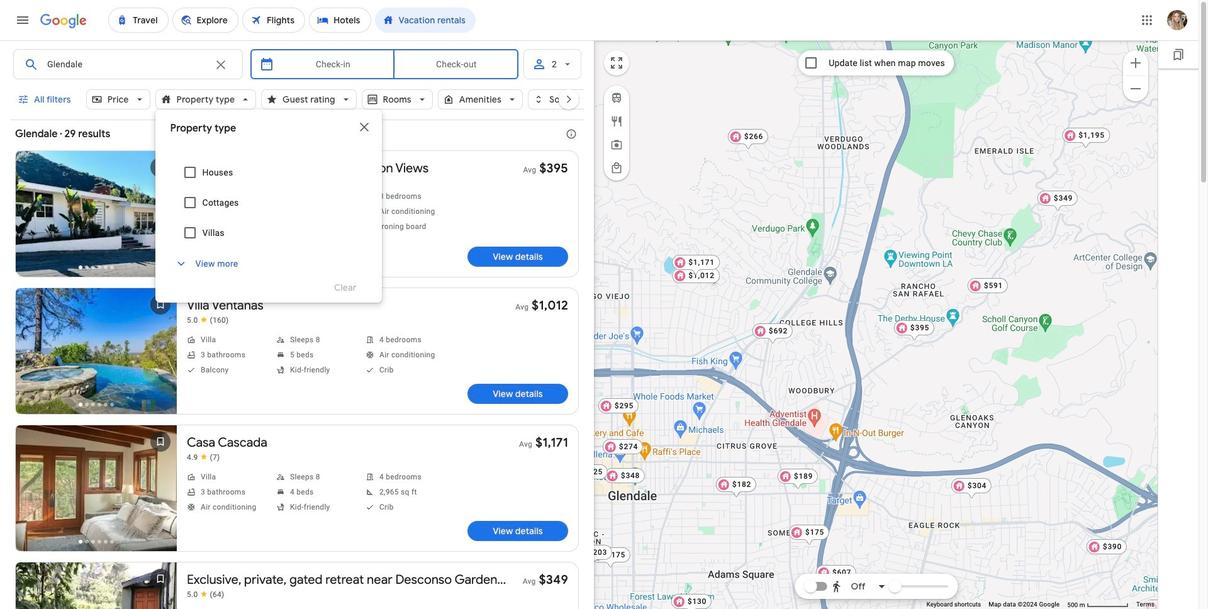 Task type: vqa. For each thing, say whether or not it's contained in the screenshot.
Next image to the middle
yes



Task type: describe. For each thing, give the bounding box(es) containing it.
next image for save tree house serenity retreat. canyon views to collection icon
[[145, 201, 176, 232]]

Check-in text field
[[282, 50, 384, 79]]

zoom in map image
[[1128, 55, 1143, 70]]

back image
[[17, 201, 47, 232]]

next image
[[145, 339, 176, 369]]

Check-out text field
[[404, 50, 508, 79]]

4 photo 1 image from the top
[[16, 563, 177, 609]]

map region
[[594, 40, 1158, 609]]

back image for save villa ventanas to collection icon
[[17, 339, 47, 369]]

learn more about these results image
[[556, 119, 586, 149]]

photo 1 image for back icon
[[16, 151, 177, 277]]

photo 1 image for back image related to save villa ventanas to collection icon
[[16, 288, 177, 414]]

5 out of 5 stars from 160 reviews image
[[187, 315, 229, 325]]

0 vertical spatial next image
[[554, 84, 584, 115]]



Task type: locate. For each thing, give the bounding box(es) containing it.
2 photo 1 image from the top
[[16, 288, 177, 414]]

close dialog image
[[357, 120, 372, 135]]

2 photos list from the top
[[16, 288, 177, 427]]

back image
[[17, 339, 47, 369], [17, 476, 47, 506]]

1 photos list from the top
[[16, 151, 177, 289]]

2 back image from the top
[[17, 476, 47, 506]]

next image up learn more about these results icon
[[554, 84, 584, 115]]

1 vertical spatial back image
[[17, 476, 47, 506]]

photos list
[[16, 151, 177, 289], [16, 288, 177, 427], [16, 425, 177, 564], [16, 563, 177, 609]]

filters form
[[10, 40, 601, 303]]

3 photo 1 image from the top
[[16, 425, 177, 551]]

photos list for save casa cascada to collection icon back image
[[16, 425, 177, 564]]

photos list for back image related to save villa ventanas to collection icon
[[16, 288, 177, 427]]

save casa cascada to collection image
[[145, 427, 176, 457]]

save exclusive, private, gated retreat near desconso gardens and rose bowl to collection image
[[145, 564, 176, 594]]

2 vertical spatial next image
[[145, 476, 176, 506]]

view larger map image
[[609, 55, 624, 70]]

next image down save tree house serenity retreat. canyon views to collection icon
[[145, 201, 176, 232]]

1 photo 1 image from the top
[[16, 151, 177, 277]]

the clara image
[[711, 279, 716, 284]]

next image down save casa cascada to collection icon
[[145, 476, 176, 506]]

save villa ventanas to collection image
[[145, 289, 176, 320]]

photo 1 image for save casa cascada to collection icon back image
[[16, 425, 177, 551]]

clear image
[[213, 57, 228, 72]]

photo 1 image
[[16, 151, 177, 277], [16, 288, 177, 414], [16, 425, 177, 551], [16, 563, 177, 609]]

next image for save casa cascada to collection icon
[[145, 476, 176, 506]]

3 photos list from the top
[[16, 425, 177, 564]]

back image for save casa cascada to collection icon
[[17, 476, 47, 506]]

photos list for back icon
[[16, 151, 177, 289]]

4.9 out of 5 stars from 7 reviews image
[[187, 452, 220, 463]]

zoom out map image
[[1128, 81, 1143, 96]]

4 photos list from the top
[[16, 563, 177, 609]]

5 out of 5 stars from 64 reviews image
[[187, 590, 224, 600]]

main menu image
[[15, 13, 30, 28]]

1 vertical spatial next image
[[145, 201, 176, 232]]

next image
[[554, 84, 584, 115], [145, 201, 176, 232], [145, 476, 176, 506]]

Search for places, hotels and more text field
[[47, 50, 206, 79]]

1 back image from the top
[[17, 339, 47, 369]]

0 vertical spatial back image
[[17, 339, 47, 369]]

save tree house serenity retreat. canyon views to collection image
[[145, 152, 176, 182]]



